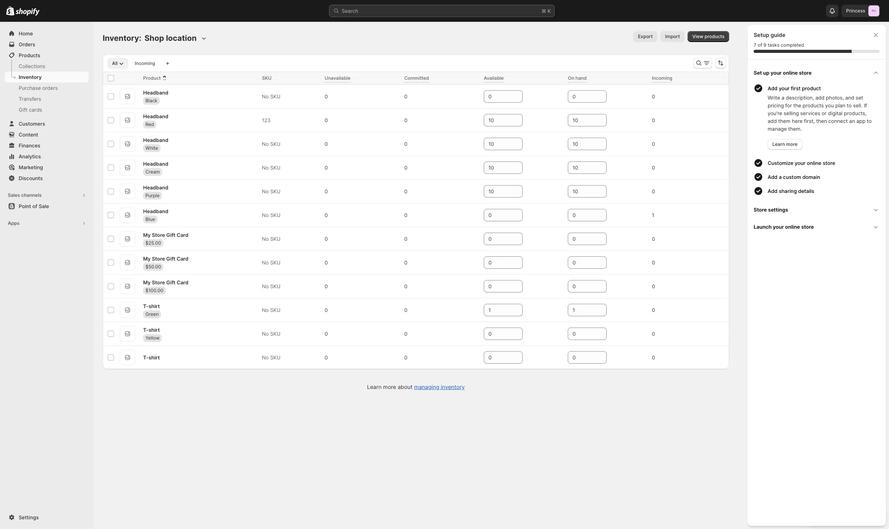 Task type: describe. For each thing, give the bounding box(es) containing it.
them.
[[789, 126, 802, 132]]

my for my store gift card $25.00
[[143, 232, 151, 238]]

store for my store gift card $100.00
[[152, 279, 165, 285]]

add sharing details
[[768, 188, 815, 194]]

headband for headband white
[[143, 137, 168, 143]]

point of sale link
[[5, 201, 89, 212]]

unavailable button
[[325, 74, 359, 82]]

settings link
[[5, 512, 89, 523]]

shirt for t-shirt green
[[149, 303, 160, 309]]

no sku for headband purple
[[262, 188, 281, 195]]

gift for my store gift card $100.00
[[166, 279, 176, 285]]

products,
[[845, 110, 867, 116]]

inventory link
[[5, 72, 89, 83]]

view products link
[[688, 31, 730, 42]]

no sku for my store gift card $50.00
[[262, 260, 281, 266]]

your for add your first product
[[779, 85, 790, 91]]

t-shirt link for t-shirt yellow
[[143, 326, 160, 334]]

channels
[[21, 192, 42, 198]]

sell.
[[854, 102, 863, 109]]

store settings
[[754, 207, 789, 213]]

tab list containing all
[[106, 58, 162, 69]]

export
[[638, 33, 653, 39]]

headband link for headband purple
[[143, 183, 168, 191]]

sales channels
[[8, 192, 42, 198]]

a for add
[[779, 174, 782, 180]]

my for my store gift card $100.00
[[143, 279, 151, 285]]

your for customize your online store
[[795, 160, 806, 166]]

inventory
[[19, 74, 42, 80]]

store for my store gift card $50.00
[[152, 255, 165, 262]]

point of sale
[[19, 203, 49, 209]]

gift cards
[[19, 107, 42, 113]]

blue link
[[143, 215, 157, 223]]

headband link for headband white
[[143, 136, 168, 144]]

1
[[652, 212, 655, 218]]

you
[[826, 102, 835, 109]]

t-shirt green
[[143, 303, 160, 317]]

product button
[[143, 74, 169, 82]]

no sku for headband blue
[[262, 212, 281, 218]]

more for learn more
[[787, 141, 798, 147]]

t- for t-shirt
[[143, 355, 149, 361]]

of for 9
[[758, 42, 763, 48]]

for
[[786, 102, 793, 109]]

gift for my store gift card $50.00
[[166, 255, 176, 262]]

marketing
[[19, 164, 43, 170]]

pricing
[[768, 102, 784, 109]]

headband red
[[143, 113, 168, 127]]

1 button
[[649, 210, 666, 221]]

3 t-shirt link from the top
[[143, 354, 160, 362]]

cream
[[146, 169, 160, 175]]

yellow
[[146, 335, 160, 341]]

sku for my store gift card $25.00
[[270, 236, 281, 242]]

gift cards link
[[5, 104, 89, 115]]

available button
[[484, 74, 512, 82]]

here
[[792, 118, 803, 124]]

shirt for t-shirt yellow
[[149, 327, 160, 333]]

set
[[754, 70, 762, 76]]

managing inventory link
[[414, 384, 465, 390]]

on hand
[[568, 75, 587, 81]]

no for my store gift card $100.00
[[262, 283, 269, 290]]

blue
[[146, 216, 155, 222]]

on hand button
[[568, 74, 595, 82]]

sku for t-shirt green
[[270, 307, 281, 313]]

white link
[[143, 144, 161, 152]]

incoming for incoming link
[[135, 60, 155, 66]]

no sku for t-shirt yellow
[[262, 331, 281, 337]]

green link
[[143, 310, 161, 318]]

sku for my store gift card $100.00
[[270, 283, 281, 290]]

online for customize your online store
[[807, 160, 822, 166]]

gift for my store gift card $25.00
[[166, 232, 176, 238]]

red link
[[143, 120, 156, 128]]

add sharing details button
[[768, 184, 883, 198]]

no for headband cream
[[262, 165, 269, 171]]

my store gift card $100.00
[[143, 279, 189, 293]]

k
[[548, 8, 551, 14]]

customers link
[[5, 118, 89, 129]]

if
[[865, 102, 868, 109]]

discounts link
[[5, 173, 89, 184]]

finances
[[19, 142, 40, 149]]

$100.00
[[146, 287, 163, 293]]

store for launch your online store
[[802, 224, 814, 230]]

123
[[262, 117, 271, 123]]

or
[[822, 110, 827, 116]]

point
[[19, 203, 31, 209]]

t- for t-shirt yellow
[[143, 327, 149, 333]]

learn more link
[[768, 139, 803, 150]]

plan
[[836, 102, 846, 109]]

description,
[[786, 95, 815, 101]]

1 horizontal spatial to
[[867, 118, 872, 124]]

headband for headband black
[[143, 89, 168, 96]]

inventory:
[[103, 33, 141, 43]]

sales
[[8, 192, 20, 198]]

no sku for my store gift card $25.00
[[262, 236, 281, 242]]

you're
[[768, 110, 783, 116]]

add a custom domain
[[768, 174, 821, 180]]

0 horizontal spatial shopify image
[[6, 6, 14, 16]]

setup guide dialog
[[748, 25, 887, 526]]

set up your online store
[[754, 70, 812, 76]]

guide
[[771, 32, 786, 38]]

incoming button
[[652, 74, 681, 82]]

$50.00
[[146, 264, 161, 270]]

set
[[856, 95, 864, 101]]

my store gift card link for my store gift card $50.00
[[143, 255, 189, 262]]

headband for headband cream
[[143, 161, 168, 167]]

11 no from the top
[[262, 355, 269, 361]]

red
[[146, 121, 154, 127]]

transfers
[[19, 96, 41, 102]]

green
[[146, 311, 159, 317]]

location
[[166, 33, 197, 43]]

7
[[754, 42, 757, 48]]

the
[[794, 102, 802, 109]]

no for headband black
[[262, 93, 269, 100]]

up
[[764, 70, 770, 76]]

headband for headband red
[[143, 113, 168, 119]]



Task type: locate. For each thing, give the bounding box(es) containing it.
0 vertical spatial store
[[800, 70, 812, 76]]

1 headband from the top
[[143, 89, 168, 96]]

0 vertical spatial add
[[816, 95, 825, 101]]

card inside my store gift card $100.00
[[177, 279, 189, 285]]

2 vertical spatial online
[[786, 224, 801, 230]]

0 horizontal spatial learn
[[367, 384, 382, 390]]

marketing link
[[5, 162, 89, 173]]

launch your online store
[[754, 224, 814, 230]]

1 t- from the top
[[143, 303, 149, 309]]

5 headband from the top
[[143, 184, 168, 191]]

0 vertical spatial learn
[[773, 141, 786, 147]]

0 vertical spatial more
[[787, 141, 798, 147]]

your up add a custom domain at the right of page
[[795, 160, 806, 166]]

add down add your first product button
[[816, 95, 825, 101]]

gift down headband blue
[[166, 232, 176, 238]]

10 no from the top
[[262, 331, 269, 337]]

6 no from the top
[[262, 236, 269, 242]]

gift
[[19, 107, 27, 113], [166, 232, 176, 238], [166, 255, 176, 262], [166, 279, 176, 285]]

2 vertical spatial add
[[768, 188, 778, 194]]

headband up black
[[143, 89, 168, 96]]

0 vertical spatial t-
[[143, 303, 149, 309]]

unavailable
[[325, 75, 351, 81]]

headband up blue
[[143, 208, 168, 214]]

headband link up red
[[143, 112, 168, 120]]

learn
[[773, 141, 786, 147], [367, 384, 382, 390]]

customers
[[19, 121, 45, 127]]

to right app
[[867, 118, 872, 124]]

no for headband white
[[262, 141, 269, 147]]

all
[[112, 60, 118, 66]]

headband link for headband red
[[143, 112, 168, 120]]

0 vertical spatial my store gift card link
[[143, 231, 189, 239]]

1 vertical spatial t-
[[143, 327, 149, 333]]

sharing
[[779, 188, 797, 194]]

add down you're
[[768, 118, 777, 124]]

my up $50.00
[[143, 255, 151, 262]]

import
[[666, 33, 680, 39]]

headband link up purple
[[143, 183, 168, 191]]

add
[[816, 95, 825, 101], [768, 118, 777, 124]]

0 vertical spatial to
[[847, 102, 852, 109]]

card down my store gift card $25.00
[[177, 255, 189, 262]]

of
[[758, 42, 763, 48], [32, 203, 37, 209]]

t-shirt
[[143, 355, 160, 361]]

orders
[[42, 85, 58, 91]]

no sku for headband black
[[262, 93, 281, 100]]

completed
[[781, 42, 805, 48]]

1 horizontal spatial more
[[787, 141, 798, 147]]

0
[[325, 93, 328, 100], [405, 93, 408, 100], [652, 93, 656, 100], [325, 117, 328, 123], [405, 117, 408, 123], [652, 117, 656, 123], [325, 141, 328, 147], [405, 141, 408, 147], [652, 141, 656, 147], [325, 165, 328, 171], [405, 165, 408, 171], [652, 165, 656, 171], [325, 188, 328, 195], [405, 188, 408, 195], [652, 188, 656, 195], [325, 212, 328, 218], [405, 212, 408, 218], [325, 236, 328, 242], [405, 236, 408, 242], [652, 236, 656, 242], [325, 260, 328, 266], [405, 260, 408, 266], [652, 260, 656, 266], [325, 283, 328, 290], [405, 283, 408, 290], [652, 283, 656, 290], [325, 307, 328, 313], [405, 307, 408, 313], [652, 307, 656, 313], [325, 331, 328, 337], [405, 331, 408, 337], [652, 331, 656, 337], [325, 355, 328, 361], [405, 355, 408, 361], [652, 355, 656, 361]]

princess image
[[869, 5, 880, 16]]

no for t-shirt yellow
[[262, 331, 269, 337]]

7 no sku from the top
[[262, 260, 281, 266]]

tasks
[[768, 42, 780, 48]]

setup
[[754, 32, 770, 38]]

committed
[[405, 75, 429, 81]]

1 horizontal spatial incoming
[[652, 75, 673, 81]]

white
[[146, 145, 158, 151]]

view
[[693, 33, 704, 39]]

a inside button
[[779, 174, 782, 180]]

5 headband link from the top
[[143, 183, 168, 191]]

4 no sku from the top
[[262, 188, 281, 195]]

t- down yellow link
[[143, 355, 149, 361]]

set up your online store button
[[751, 64, 883, 81]]

my for my store gift card $50.00
[[143, 255, 151, 262]]

my store gift card link up $50.00
[[143, 255, 189, 262]]

1 add from the top
[[768, 85, 778, 91]]

1 my store gift card link from the top
[[143, 231, 189, 239]]

incoming inside incoming button
[[652, 75, 673, 81]]

0 horizontal spatial incoming
[[135, 60, 155, 66]]

shirt for t-shirt
[[149, 355, 160, 361]]

learn left about
[[367, 384, 382, 390]]

cards
[[29, 107, 42, 113]]

2 headband link from the top
[[143, 112, 168, 120]]

content link
[[5, 129, 89, 140]]

collections
[[19, 63, 45, 69]]

shirt up green
[[149, 303, 160, 309]]

shopify image
[[6, 6, 14, 16], [16, 8, 40, 16]]

card inside my store gift card $25.00
[[177, 232, 189, 238]]

and
[[846, 95, 855, 101]]

card for my store gift card $100.00
[[177, 279, 189, 285]]

2 no from the top
[[262, 141, 269, 147]]

9 no sku from the top
[[262, 307, 281, 313]]

store settings button
[[751, 201, 883, 218]]

t- for t-shirt green
[[143, 303, 149, 309]]

sku button
[[262, 74, 279, 82]]

a left custom on the top of page
[[779, 174, 782, 180]]

t-shirt link up green
[[143, 302, 160, 310]]

add down customize
[[768, 174, 778, 180]]

sales channels button
[[5, 190, 89, 201]]

manage
[[768, 126, 787, 132]]

my up "$100.00"
[[143, 279, 151, 285]]

store inside my store gift card $25.00
[[152, 232, 165, 238]]

0 vertical spatial shirt
[[149, 303, 160, 309]]

1 vertical spatial shirt
[[149, 327, 160, 333]]

1 t-shirt link from the top
[[143, 302, 160, 310]]

store up $50.00
[[152, 255, 165, 262]]

photos,
[[827, 95, 845, 101]]

6 headband link from the top
[[143, 207, 168, 215]]

domain
[[803, 174, 821, 180]]

1 horizontal spatial shopify image
[[16, 8, 40, 16]]

learn for learn more about managing inventory
[[367, 384, 382, 390]]

details
[[799, 188, 815, 194]]

sku inside button
[[262, 75, 272, 81]]

sku for headband white
[[270, 141, 281, 147]]

shirt down yellow link
[[149, 355, 160, 361]]

headband link for headband blue
[[143, 207, 168, 215]]

online for launch your online store
[[786, 224, 801, 230]]

1 headband link from the top
[[143, 89, 168, 96]]

first
[[792, 85, 801, 91]]

incoming
[[135, 60, 155, 66], [652, 75, 673, 81]]

managing
[[414, 384, 440, 390]]

9 no from the top
[[262, 307, 269, 313]]

2 vertical spatial shirt
[[149, 355, 160, 361]]

sku for t-shirt yellow
[[270, 331, 281, 337]]

more inside learn more link
[[787, 141, 798, 147]]

committed button
[[405, 74, 437, 82]]

2 vertical spatial t-
[[143, 355, 149, 361]]

0 vertical spatial my
[[143, 232, 151, 238]]

sku for headband black
[[270, 93, 281, 100]]

t- inside t-shirt yellow
[[143, 327, 149, 333]]

your for launch your online store
[[773, 224, 784, 230]]

sku for my store gift card $50.00
[[270, 260, 281, 266]]

purchase
[[19, 85, 41, 91]]

0 vertical spatial card
[[177, 232, 189, 238]]

8 no sku from the top
[[262, 283, 281, 290]]

headband link up cream
[[143, 160, 168, 168]]

3 headband link from the top
[[143, 136, 168, 144]]

1 horizontal spatial products
[[803, 102, 824, 109]]

2 shirt from the top
[[149, 327, 160, 333]]

incoming inside incoming link
[[135, 60, 155, 66]]

more left about
[[383, 384, 396, 390]]

3 my from the top
[[143, 279, 151, 285]]

store for my store gift card $25.00
[[152, 232, 165, 238]]

headband for headband blue
[[143, 208, 168, 214]]

point of sale button
[[0, 201, 93, 212]]

2 vertical spatial card
[[177, 279, 189, 285]]

headband up red
[[143, 113, 168, 119]]

product
[[143, 75, 161, 81]]

4 headband link from the top
[[143, 160, 168, 168]]

add your first product element
[[753, 94, 883, 150]]

1 my from the top
[[143, 232, 151, 238]]

$25.00
[[146, 240, 161, 246]]

card for my store gift card $25.00
[[177, 232, 189, 238]]

2 headband from the top
[[143, 113, 168, 119]]

products inside view products "link"
[[705, 33, 725, 39]]

store up product
[[800, 70, 812, 76]]

no sku for my store gift card $100.00
[[262, 283, 281, 290]]

1 horizontal spatial of
[[758, 42, 763, 48]]

online up add your first product
[[783, 70, 798, 76]]

online down settings
[[786, 224, 801, 230]]

shop location button
[[143, 32, 208, 44]]

headband link for headband black
[[143, 89, 168, 96]]

more down them.
[[787, 141, 798, 147]]

8 no from the top
[[262, 283, 269, 290]]

gift inside my store gift card $25.00
[[166, 232, 176, 238]]

shirt inside t-shirt yellow
[[149, 327, 160, 333]]

2 my from the top
[[143, 255, 151, 262]]

store up add a custom domain button
[[823, 160, 836, 166]]

add inside button
[[768, 188, 778, 194]]

settings
[[769, 207, 789, 213]]

0 horizontal spatial products
[[705, 33, 725, 39]]

3 card from the top
[[177, 279, 189, 285]]

1 horizontal spatial add
[[816, 95, 825, 101]]

0 horizontal spatial more
[[383, 384, 396, 390]]

1 vertical spatial learn
[[367, 384, 382, 390]]

t- inside t-shirt green
[[143, 303, 149, 309]]

launch your online store button
[[751, 218, 883, 235]]

4 headband from the top
[[143, 161, 168, 167]]

2 vertical spatial store
[[802, 224, 814, 230]]

2 t- from the top
[[143, 327, 149, 333]]

gift left cards
[[19, 107, 27, 113]]

2 vertical spatial my
[[143, 279, 151, 285]]

collections link
[[5, 61, 89, 72]]

no for headband blue
[[262, 212, 269, 218]]

2 no sku from the top
[[262, 141, 281, 147]]

2 my store gift card link from the top
[[143, 255, 189, 262]]

of inside button
[[32, 203, 37, 209]]

10 no sku from the top
[[262, 331, 281, 337]]

store up "$100.00"
[[152, 279, 165, 285]]

0 vertical spatial add
[[768, 85, 778, 91]]

shirt up yellow
[[149, 327, 160, 333]]

7 of 9 tasks completed
[[754, 42, 805, 48]]

my inside my store gift card $50.00
[[143, 255, 151, 262]]

card for my store gift card $50.00
[[177, 255, 189, 262]]

connect
[[829, 118, 848, 124]]

add your first product
[[768, 85, 821, 91]]

my store gift card $50.00
[[143, 255, 189, 270]]

products right view at the top of the page
[[705, 33, 725, 39]]

1 vertical spatial of
[[32, 203, 37, 209]]

my store gift card link for my store gift card $25.00
[[143, 231, 189, 239]]

$100.00 link
[[143, 287, 166, 294]]

1 horizontal spatial learn
[[773, 141, 786, 147]]

3 t- from the top
[[143, 355, 149, 361]]

your
[[771, 70, 782, 76], [779, 85, 790, 91], [795, 160, 806, 166], [773, 224, 784, 230]]

customize your online store button
[[768, 156, 883, 170]]

0 vertical spatial a
[[782, 95, 785, 101]]

add a custom domain button
[[768, 170, 883, 184]]

gift down my store gift card $50.00
[[166, 279, 176, 285]]

selling
[[784, 110, 799, 116]]

analytics link
[[5, 151, 89, 162]]

headband black
[[143, 89, 168, 103]]

2 vertical spatial my store gift card link
[[143, 278, 189, 286]]

a inside write a description, add photos, and set pricing for the products you plan to sell. if you're selling services or digital products, add them here first, then connect an app to manage them.
[[782, 95, 785, 101]]

tab list
[[106, 58, 162, 69]]

settings
[[19, 514, 39, 521]]

headband link up blue
[[143, 207, 168, 215]]

store inside my store gift card $100.00
[[152, 279, 165, 285]]

t-shirt link down yellow link
[[143, 354, 160, 362]]

0 vertical spatial products
[[705, 33, 725, 39]]

1 vertical spatial a
[[779, 174, 782, 180]]

home
[[19, 30, 33, 37]]

3 my store gift card link from the top
[[143, 278, 189, 286]]

1 shirt from the top
[[149, 303, 160, 309]]

0 horizontal spatial of
[[32, 203, 37, 209]]

no sku for headband white
[[262, 141, 281, 147]]

my inside my store gift card $25.00
[[143, 232, 151, 238]]

1 vertical spatial incoming
[[652, 75, 673, 81]]

t-shirt yellow
[[143, 327, 160, 341]]

1 vertical spatial t-shirt link
[[143, 326, 160, 334]]

your right launch at the top of the page
[[773, 224, 784, 230]]

1 vertical spatial online
[[807, 160, 822, 166]]

2 add from the top
[[768, 174, 778, 180]]

headband link for headband cream
[[143, 160, 168, 168]]

your right the up
[[771, 70, 782, 76]]

2 card from the top
[[177, 255, 189, 262]]

to down 'and'
[[847, 102, 852, 109]]

store up $25.00
[[152, 232, 165, 238]]

your left first
[[779, 85, 790, 91]]

my store gift card link up $25.00
[[143, 231, 189, 239]]

3 shirt from the top
[[149, 355, 160, 361]]

gift inside gift cards link
[[19, 107, 27, 113]]

view products
[[693, 33, 725, 39]]

of right 7
[[758, 42, 763, 48]]

1 vertical spatial my store gift card link
[[143, 255, 189, 262]]

headband for headband purple
[[143, 184, 168, 191]]

t- up yellow
[[143, 327, 149, 333]]

online up domain
[[807, 160, 822, 166]]

t- up green
[[143, 303, 149, 309]]

card down my store gift card $50.00
[[177, 279, 189, 285]]

None number field
[[484, 90, 511, 103], [568, 90, 596, 103], [484, 114, 511, 126], [568, 114, 596, 126], [484, 138, 511, 150], [568, 138, 596, 150], [484, 162, 511, 174], [568, 162, 596, 174], [484, 185, 511, 198], [568, 185, 596, 198], [484, 209, 511, 221], [568, 209, 596, 221], [484, 233, 511, 245], [568, 233, 596, 245], [484, 256, 511, 269], [568, 256, 596, 269], [484, 280, 511, 293], [568, 280, 596, 293], [484, 304, 511, 316], [568, 304, 596, 316], [484, 328, 511, 340], [568, 328, 596, 340], [484, 351, 511, 364], [568, 351, 596, 364], [484, 90, 511, 103], [568, 90, 596, 103], [484, 114, 511, 126], [568, 114, 596, 126], [484, 138, 511, 150], [568, 138, 596, 150], [484, 162, 511, 174], [568, 162, 596, 174], [484, 185, 511, 198], [568, 185, 596, 198], [484, 209, 511, 221], [568, 209, 596, 221], [484, 233, 511, 245], [568, 233, 596, 245], [484, 256, 511, 269], [568, 256, 596, 269], [484, 280, 511, 293], [568, 280, 596, 293], [484, 304, 511, 316], [568, 304, 596, 316], [484, 328, 511, 340], [568, 328, 596, 340], [484, 351, 511, 364], [568, 351, 596, 364]]

no sku for headband cream
[[262, 165, 281, 171]]

t-shirt link up yellow
[[143, 326, 160, 334]]

sku for headband purple
[[270, 188, 281, 195]]

customize your online store
[[768, 160, 836, 166]]

1 vertical spatial products
[[803, 102, 824, 109]]

5 no sku from the top
[[262, 212, 281, 218]]

store up launch at the top of the page
[[754, 207, 767, 213]]

of for sale
[[32, 203, 37, 209]]

learn for learn more
[[773, 141, 786, 147]]

3 headband from the top
[[143, 137, 168, 143]]

more for learn more about managing inventory
[[383, 384, 396, 390]]

no sku for t-shirt green
[[262, 307, 281, 313]]

2 t-shirt link from the top
[[143, 326, 160, 334]]

add your first product button
[[768, 81, 883, 94]]

0 horizontal spatial add
[[768, 118, 777, 124]]

sku for headband cream
[[270, 165, 281, 171]]

store down store settings button
[[802, 224, 814, 230]]

my inside my store gift card $100.00
[[143, 279, 151, 285]]

1 vertical spatial store
[[823, 160, 836, 166]]

of inside the setup guide dialog
[[758, 42, 763, 48]]

card up my store gift card $50.00
[[177, 232, 189, 238]]

purchase orders
[[19, 85, 58, 91]]

gift inside my store gift card $50.00
[[166, 255, 176, 262]]

0 horizontal spatial to
[[847, 102, 852, 109]]

t-shirt link for t-shirt green
[[143, 302, 160, 310]]

headband link up 'white'
[[143, 136, 168, 144]]

my up $25.00
[[143, 232, 151, 238]]

3 no sku from the top
[[262, 165, 281, 171]]

5 no from the top
[[262, 212, 269, 218]]

4 no from the top
[[262, 188, 269, 195]]

shirt inside t-shirt green
[[149, 303, 160, 309]]

store for customize your online store
[[823, 160, 836, 166]]

no for my store gift card $25.00
[[262, 236, 269, 242]]

my store gift card link up "$100.00"
[[143, 278, 189, 286]]

1 no sku from the top
[[262, 93, 281, 100]]

6 no sku from the top
[[262, 236, 281, 242]]

no for t-shirt green
[[262, 307, 269, 313]]

1 no from the top
[[262, 93, 269, 100]]

orders link
[[5, 39, 89, 50]]

add for add your first product
[[768, 85, 778, 91]]

a for write
[[782, 95, 785, 101]]

incoming for incoming button
[[652, 75, 673, 81]]

0 vertical spatial t-shirt link
[[143, 302, 160, 310]]

t-shirt link
[[143, 302, 160, 310], [143, 326, 160, 334], [143, 354, 160, 362]]

1 vertical spatial card
[[177, 255, 189, 262]]

sku for headband blue
[[270, 212, 281, 218]]

1 vertical spatial to
[[867, 118, 872, 124]]

1 card from the top
[[177, 232, 189, 238]]

store inside button
[[754, 207, 767, 213]]

gift down my store gift card $25.00
[[166, 255, 176, 262]]

0 vertical spatial online
[[783, 70, 798, 76]]

card inside my store gift card $50.00
[[177, 255, 189, 262]]

add for add a custom domain
[[768, 174, 778, 180]]

1 vertical spatial more
[[383, 384, 396, 390]]

apps
[[8, 220, 20, 226]]

customize
[[768, 160, 794, 166]]

content
[[19, 132, 38, 138]]

add for add sharing details
[[768, 188, 778, 194]]

store inside my store gift card $50.00
[[152, 255, 165, 262]]

3 no from the top
[[262, 165, 269, 171]]

⌘
[[542, 8, 547, 14]]

t-
[[143, 303, 149, 309], [143, 327, 149, 333], [143, 355, 149, 361]]

of left the "sale"
[[32, 203, 37, 209]]

a right write
[[782, 95, 785, 101]]

available
[[484, 75, 504, 81]]

add up write
[[768, 85, 778, 91]]

11 no sku from the top
[[262, 355, 281, 361]]

products inside write a description, add photos, and set pricing for the products you plan to sell. if you're selling services or digital products, add them here first, then connect an app to manage them.
[[803, 102, 824, 109]]

no for headband purple
[[262, 188, 269, 195]]

headband up purple
[[143, 184, 168, 191]]

my store gift card link
[[143, 231, 189, 239], [143, 255, 189, 262], [143, 278, 189, 286]]

0 vertical spatial incoming
[[135, 60, 155, 66]]

no for my store gift card $50.00
[[262, 260, 269, 266]]

headband up cream
[[143, 161, 168, 167]]

shirt
[[149, 303, 160, 309], [149, 327, 160, 333], [149, 355, 160, 361]]

learn down the manage
[[773, 141, 786, 147]]

my store gift card link for my store gift card $100.00
[[143, 278, 189, 286]]

1 vertical spatial add
[[768, 118, 777, 124]]

custom
[[784, 174, 802, 180]]

headband up 'white'
[[143, 137, 168, 143]]

sku
[[262, 75, 272, 81], [270, 93, 281, 100], [270, 141, 281, 147], [270, 165, 281, 171], [270, 188, 281, 195], [270, 212, 281, 218], [270, 236, 281, 242], [270, 260, 281, 266], [270, 283, 281, 290], [270, 307, 281, 313], [270, 331, 281, 337], [270, 355, 281, 361]]

1 vertical spatial add
[[768, 174, 778, 180]]

products up services
[[803, 102, 824, 109]]

0 vertical spatial of
[[758, 42, 763, 48]]

online
[[783, 70, 798, 76], [807, 160, 822, 166], [786, 224, 801, 230]]

6 headband from the top
[[143, 208, 168, 214]]

headband link up black
[[143, 89, 168, 96]]

2 vertical spatial t-shirt link
[[143, 354, 160, 362]]

incoming link
[[130, 58, 160, 69]]

orders
[[19, 41, 35, 47]]

finances link
[[5, 140, 89, 151]]

apps button
[[5, 218, 89, 229]]

products
[[19, 52, 40, 58]]

3 add from the top
[[768, 188, 778, 194]]

add left "sharing"
[[768, 188, 778, 194]]

learn inside add your first product element
[[773, 141, 786, 147]]

7 no from the top
[[262, 260, 269, 266]]

1 vertical spatial my
[[143, 255, 151, 262]]

gift inside my store gift card $100.00
[[166, 279, 176, 285]]



Task type: vqa. For each thing, say whether or not it's contained in the screenshot.


